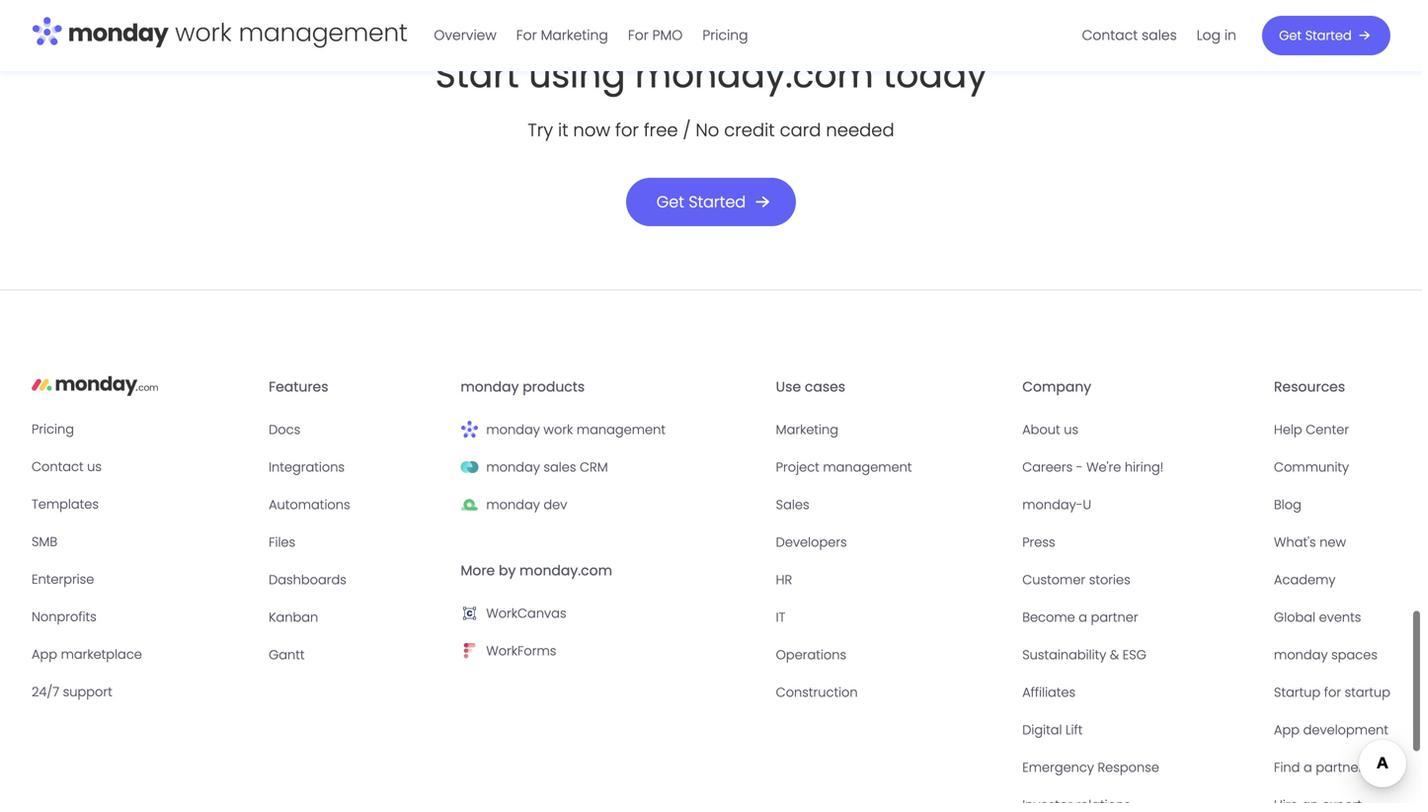 Task type: describe. For each thing, give the bounding box(es) containing it.
operations link
[[776, 644, 1007, 666]]

monday for monday work management
[[486, 421, 540, 439]]

marketing inside "link"
[[541, 26, 608, 45]]

workforms icon footer image
[[461, 642, 478, 660]]

contact us
[[32, 458, 102, 475]]

start using monday.com today
[[435, 50, 987, 100]]

marketing link
[[776, 419, 1007, 441]]

press link
[[1023, 531, 1259, 553]]

sales for contact
[[1142, 26, 1177, 45]]

emergency response
[[1023, 759, 1160, 776]]

development
[[1304, 721, 1389, 739]]

overview
[[434, 26, 497, 45]]

contact sales
[[1082, 26, 1177, 45]]

app for app marketplace
[[32, 645, 57, 663]]

hiring!
[[1125, 458, 1164, 476]]

workcanvas icon footer image
[[461, 605, 478, 622]]

24/7
[[32, 683, 59, 701]]

enterprise link
[[32, 568, 253, 590]]

needed
[[826, 117, 895, 143]]

cases
[[805, 377, 846, 396]]

careers - we're hiring! link
[[1023, 456, 1259, 478]]

company
[[1023, 377, 1092, 396]]

customer stories link
[[1023, 569, 1259, 591]]

help center
[[1274, 421, 1350, 439]]

global
[[1274, 608, 1316, 626]]

by
[[499, 561, 516, 580]]

monday-u
[[1023, 496, 1092, 514]]

affiliates
[[1023, 684, 1076, 701]]

management inside "link"
[[577, 421, 666, 439]]

log in
[[1197, 26, 1237, 45]]

monday for monday spaces
[[1274, 646, 1328, 664]]

us for about us
[[1064, 421, 1079, 439]]

app marketplace
[[32, 645, 142, 663]]

log
[[1197, 26, 1221, 45]]

emergency response link
[[1023, 757, 1259, 778]]

global events link
[[1274, 607, 1391, 628]]

customer stories
[[1023, 571, 1131, 589]]

workforms link
[[461, 640, 760, 662]]

log in link
[[1187, 20, 1247, 51]]

marketplace
[[61, 645, 142, 663]]

for pmo
[[628, 26, 683, 45]]

it link
[[776, 607, 1007, 628]]

us for contact us
[[87, 458, 102, 475]]

workcanvas link
[[461, 603, 760, 624]]

automations
[[269, 496, 350, 514]]

sales for monday
[[544, 458, 576, 476]]

u
[[1083, 496, 1092, 514]]

started for get started button in the 'main' element
[[1306, 27, 1352, 44]]

contact sales link
[[1073, 20, 1187, 51]]

kanban
[[269, 608, 318, 626]]

contact us link
[[32, 456, 253, 477]]

card
[[780, 117, 821, 143]]

1 vertical spatial for
[[1325, 684, 1342, 701]]

now
[[573, 117, 611, 143]]

monday logo image
[[32, 369, 158, 401]]

0 horizontal spatial for
[[615, 117, 639, 143]]

developers
[[776, 533, 847, 551]]

monday.com for by
[[520, 561, 613, 580]]

monday spaces link
[[1274, 644, 1391, 666]]

products
[[523, 377, 585, 396]]

in
[[1225, 26, 1237, 45]]

try
[[528, 117, 553, 143]]

partner for become a partner
[[1091, 608, 1139, 626]]

sustainability & esg link
[[1023, 644, 1259, 666]]

monday for monday sales crm
[[486, 458, 540, 476]]

sales link
[[776, 494, 1007, 516]]

become a partner
[[1023, 608, 1139, 626]]

monday-
[[1023, 496, 1083, 514]]

contact for contact sales
[[1082, 26, 1138, 45]]

for marketing link
[[507, 20, 618, 51]]

about
[[1023, 421, 1061, 439]]

1 vertical spatial marketing
[[776, 421, 839, 439]]

more by monday.com
[[461, 561, 613, 580]]

app marketplace link
[[32, 643, 253, 665]]

get for get started button to the bottom
[[657, 191, 685, 213]]

app development link
[[1274, 719, 1391, 741]]

support
[[63, 683, 112, 701]]

free
[[644, 117, 678, 143]]

1 horizontal spatial management
[[823, 458, 912, 476]]

it operations
[[776, 608, 847, 664]]

stories
[[1089, 571, 1131, 589]]

what's new link
[[1274, 531, 1391, 553]]

a for become
[[1079, 608, 1088, 626]]

monday products
[[461, 377, 585, 396]]

templates
[[32, 495, 99, 513]]

academy
[[1274, 571, 1336, 589]]

0 vertical spatial pricing link
[[693, 20, 758, 51]]

we're
[[1087, 458, 1122, 476]]

monday-u link
[[1023, 494, 1259, 516]]

gantt link
[[269, 644, 445, 666]]

for for for pmo
[[628, 26, 649, 45]]

blog
[[1274, 496, 1302, 514]]

footer wm logo image
[[461, 421, 478, 439]]

for marketing
[[516, 26, 608, 45]]

docs
[[269, 421, 301, 439]]

what's
[[1274, 533, 1317, 551]]

a for find
[[1304, 759, 1313, 776]]

monday.com work management image
[[32, 13, 408, 54]]

it
[[776, 608, 786, 626]]



Task type: locate. For each thing, give the bounding box(es) containing it.
become
[[1023, 608, 1076, 626]]

management
[[577, 421, 666, 439], [823, 458, 912, 476]]

0 vertical spatial management
[[577, 421, 666, 439]]

get started right in
[[1280, 27, 1352, 44]]

1 vertical spatial started
[[689, 191, 746, 213]]

nonprofits link
[[32, 606, 253, 628]]

management up monday sales crm link
[[577, 421, 666, 439]]

list containing contact sales
[[1073, 0, 1247, 71]]

monday up footer wm logo
[[461, 377, 519, 396]]

0 horizontal spatial app
[[32, 645, 57, 663]]

0 horizontal spatial get
[[657, 191, 685, 213]]

1 horizontal spatial started
[[1306, 27, 1352, 44]]

0 vertical spatial contact
[[1082, 26, 1138, 45]]

dev
[[544, 496, 567, 514]]

dev new mobile footer logo image
[[461, 496, 478, 514]]

docs link
[[269, 419, 445, 441]]

features
[[269, 377, 329, 396]]

about us
[[1023, 421, 1079, 439]]

pricing up contact us
[[32, 420, 74, 438]]

0 horizontal spatial pricing
[[32, 420, 74, 438]]

sustainability
[[1023, 646, 1107, 664]]

contact for contact us
[[32, 458, 84, 475]]

0 horizontal spatial get started button
[[626, 178, 796, 226]]

app for app development
[[1274, 721, 1300, 739]]

monday.com up credit
[[635, 50, 874, 100]]

find a partner link
[[1274, 757, 1391, 778]]

spaces
[[1332, 646, 1378, 664]]

1 horizontal spatial marketing
[[776, 421, 839, 439]]

1 horizontal spatial for
[[628, 26, 649, 45]]

2 for from the left
[[628, 26, 649, 45]]

1 horizontal spatial sales
[[1142, 26, 1177, 45]]

for inside "link"
[[516, 26, 537, 45]]

for left the free
[[615, 117, 639, 143]]

for left startup on the bottom
[[1325, 684, 1342, 701]]

0 horizontal spatial started
[[689, 191, 746, 213]]

main element
[[424, 0, 1391, 71]]

digital lift link
[[1023, 719, 1259, 741]]

1 horizontal spatial a
[[1304, 759, 1313, 776]]

1 vertical spatial app
[[1274, 721, 1300, 739]]

for
[[516, 26, 537, 45], [628, 26, 649, 45]]

-
[[1077, 458, 1083, 476]]

a right find
[[1304, 759, 1313, 776]]

community
[[1274, 458, 1350, 476]]

pricing link right pmo
[[693, 20, 758, 51]]

credit
[[724, 117, 775, 143]]

a right become
[[1079, 608, 1088, 626]]

get started button inside 'main' element
[[1263, 16, 1391, 55]]

get started button down try it now for free / no credit card needed
[[626, 178, 796, 226]]

templates link
[[32, 493, 253, 515]]

smb link
[[32, 531, 253, 553]]

0 horizontal spatial management
[[577, 421, 666, 439]]

project
[[776, 458, 820, 476]]

1 vertical spatial partner
[[1316, 759, 1364, 776]]

0 horizontal spatial monday.com
[[520, 561, 613, 580]]

started inside 'main' element
[[1306, 27, 1352, 44]]

1 horizontal spatial get started
[[1280, 27, 1352, 44]]

monday dev
[[486, 496, 567, 514]]

overview link
[[424, 20, 507, 51]]

1 horizontal spatial contact
[[1082, 26, 1138, 45]]

pricing up "start using monday.com today"
[[703, 26, 748, 45]]

monday for monday dev
[[486, 496, 540, 514]]

workforms
[[486, 642, 557, 660]]

get for get started button in the 'main' element
[[1280, 27, 1302, 44]]

0 vertical spatial pricing
[[703, 26, 748, 45]]

0 horizontal spatial pricing link
[[32, 418, 253, 440]]

affiliates link
[[1023, 682, 1259, 703]]

contact inside list
[[1082, 26, 1138, 45]]

0 vertical spatial monday.com
[[635, 50, 874, 100]]

sales left crm
[[544, 458, 576, 476]]

0 vertical spatial for
[[615, 117, 639, 143]]

1 horizontal spatial us
[[1064, 421, 1079, 439]]

app development
[[1274, 721, 1389, 739]]

management down the marketing link
[[823, 458, 912, 476]]

1 horizontal spatial partner
[[1316, 759, 1364, 776]]

pricing for the top pricing link
[[703, 26, 748, 45]]

what's new
[[1274, 533, 1347, 551]]

sales inside monday sales crm link
[[544, 458, 576, 476]]

construction link
[[776, 682, 1007, 703]]

app up find
[[1274, 721, 1300, 739]]

1 vertical spatial monday.com
[[520, 561, 613, 580]]

24/7 support
[[32, 683, 112, 701]]

started down try it now for free / no credit card needed
[[689, 191, 746, 213]]

get down the free
[[657, 191, 685, 213]]

1 vertical spatial management
[[823, 458, 912, 476]]

0 vertical spatial started
[[1306, 27, 1352, 44]]

0 horizontal spatial for
[[516, 26, 537, 45]]

gantt
[[269, 646, 305, 664]]

marketing
[[541, 26, 608, 45], [776, 421, 839, 439]]

app up 24/7
[[32, 645, 57, 663]]

0 vertical spatial sales
[[1142, 26, 1177, 45]]

contact up templates
[[32, 458, 84, 475]]

get started button right in
[[1263, 16, 1391, 55]]

lift
[[1066, 721, 1083, 739]]

0 horizontal spatial a
[[1079, 608, 1088, 626]]

use
[[776, 377, 801, 396]]

1 vertical spatial contact
[[32, 458, 84, 475]]

marketing up using
[[541, 26, 608, 45]]

sustainability & esg
[[1023, 646, 1147, 664]]

careers - we're hiring!
[[1023, 458, 1164, 476]]

24/7 support link
[[32, 681, 253, 703]]

monday up monday dev
[[486, 458, 540, 476]]

0 horizontal spatial us
[[87, 458, 102, 475]]

us right about
[[1064, 421, 1079, 439]]

1 for from the left
[[516, 26, 537, 45]]

workcanvas
[[486, 605, 567, 622]]

list
[[1073, 0, 1247, 71]]

marketing up project
[[776, 421, 839, 439]]

monday right footer wm logo
[[486, 421, 540, 439]]

monday left dev
[[486, 496, 540, 514]]

1 vertical spatial get started
[[657, 191, 746, 213]]

it
[[558, 117, 569, 143]]

startup for startup
[[1274, 684, 1391, 701]]

start
[[435, 50, 519, 100]]

global events
[[1274, 608, 1362, 626]]

0 vertical spatial partner
[[1091, 608, 1139, 626]]

crm icon footer image
[[461, 458, 478, 476]]

startup
[[1345, 684, 1391, 701]]

pricing link up contact us link
[[32, 418, 253, 440]]

new
[[1320, 533, 1347, 551]]

1 horizontal spatial pricing
[[703, 26, 748, 45]]

using
[[529, 50, 626, 100]]

partner down 'development'
[[1316, 759, 1364, 776]]

monday spaces
[[1274, 646, 1378, 664]]

get
[[1280, 27, 1302, 44], [657, 191, 685, 213]]

response
[[1098, 759, 1160, 776]]

become a partner link
[[1023, 607, 1259, 628]]

app
[[32, 645, 57, 663], [1274, 721, 1300, 739]]

1 horizontal spatial get
[[1280, 27, 1302, 44]]

partner up &
[[1091, 608, 1139, 626]]

help
[[1274, 421, 1303, 439]]

0 vertical spatial get started button
[[1263, 16, 1391, 55]]

&
[[1110, 646, 1120, 664]]

get started button
[[1263, 16, 1391, 55], [626, 178, 796, 226]]

0 vertical spatial get started
[[1280, 27, 1352, 44]]

0 horizontal spatial sales
[[544, 458, 576, 476]]

enterprise
[[32, 570, 94, 588]]

crm
[[580, 458, 608, 476]]

smb
[[32, 533, 57, 551]]

0 horizontal spatial partner
[[1091, 608, 1139, 626]]

monday.com
[[635, 50, 874, 100], [520, 561, 613, 580]]

1 vertical spatial get started button
[[626, 178, 796, 226]]

1 horizontal spatial get started button
[[1263, 16, 1391, 55]]

0 horizontal spatial get started
[[657, 191, 746, 213]]

get started inside 'main' element
[[1280, 27, 1352, 44]]

0 vertical spatial a
[[1079, 608, 1088, 626]]

monday sales crm link
[[461, 456, 760, 478]]

us up templates
[[87, 458, 102, 475]]

0 vertical spatial app
[[32, 645, 57, 663]]

for left pmo
[[628, 26, 649, 45]]

1 horizontal spatial app
[[1274, 721, 1300, 739]]

monday up startup
[[1274, 646, 1328, 664]]

0 vertical spatial get
[[1280, 27, 1302, 44]]

esg
[[1123, 646, 1147, 664]]

1 vertical spatial get
[[657, 191, 685, 213]]

get started down 'no'
[[657, 191, 746, 213]]

kanban link
[[269, 607, 445, 628]]

for right overview
[[516, 26, 537, 45]]

for for for marketing
[[516, 26, 537, 45]]

startup for startup link
[[1274, 682, 1391, 703]]

1 vertical spatial sales
[[544, 458, 576, 476]]

get inside 'main' element
[[1280, 27, 1302, 44]]

0 horizontal spatial contact
[[32, 458, 84, 475]]

no
[[696, 117, 720, 143]]

pmo
[[653, 26, 683, 45]]

1 horizontal spatial pricing link
[[693, 20, 758, 51]]

startup
[[1274, 684, 1321, 701]]

started for get started button to the bottom
[[689, 191, 746, 213]]

for inside for pmo link
[[628, 26, 649, 45]]

get started for get started button in the 'main' element
[[1280, 27, 1352, 44]]

1 vertical spatial us
[[87, 458, 102, 475]]

monday.com up workcanvas
[[520, 561, 613, 580]]

monday inside "link"
[[486, 421, 540, 439]]

events
[[1319, 608, 1362, 626]]

pricing for pricing link to the left
[[32, 420, 74, 438]]

0 vertical spatial marketing
[[541, 26, 608, 45]]

monday for monday products
[[461, 377, 519, 396]]

monday dev link
[[461, 494, 760, 516]]

a
[[1079, 608, 1088, 626], [1304, 759, 1313, 776]]

0 vertical spatial us
[[1064, 421, 1079, 439]]

partner
[[1091, 608, 1139, 626], [1316, 759, 1364, 776]]

digital
[[1023, 721, 1063, 739]]

get right in
[[1280, 27, 1302, 44]]

help center link
[[1274, 419, 1391, 441]]

nonprofits
[[32, 608, 97, 626]]

integrations
[[269, 458, 345, 476]]

0 horizontal spatial marketing
[[541, 26, 608, 45]]

1 vertical spatial pricing link
[[32, 418, 253, 440]]

sales inside contact sales link
[[1142, 26, 1177, 45]]

contact left log at the right
[[1082, 26, 1138, 45]]

started right in
[[1306, 27, 1352, 44]]

monday sales crm
[[486, 458, 608, 476]]

1 vertical spatial a
[[1304, 759, 1313, 776]]

pricing inside 'main' element
[[703, 26, 748, 45]]

get started for get started button to the bottom
[[657, 191, 746, 213]]

partner for find a partner
[[1316, 759, 1364, 776]]

monday.com for using
[[635, 50, 874, 100]]

more
[[461, 561, 495, 580]]

monday work management link
[[461, 419, 760, 441]]

sales
[[776, 496, 810, 514]]

1 horizontal spatial for
[[1325, 684, 1342, 701]]

1 horizontal spatial monday.com
[[635, 50, 874, 100]]

blog link
[[1274, 494, 1391, 516]]

sales left log at the right
[[1142, 26, 1177, 45]]

get started
[[1280, 27, 1352, 44], [657, 191, 746, 213]]

/
[[683, 117, 691, 143]]

emergency
[[1023, 759, 1095, 776]]

1 vertical spatial pricing
[[32, 420, 74, 438]]



Task type: vqa. For each thing, say whether or not it's contained in the screenshot.
topmost sales
yes



